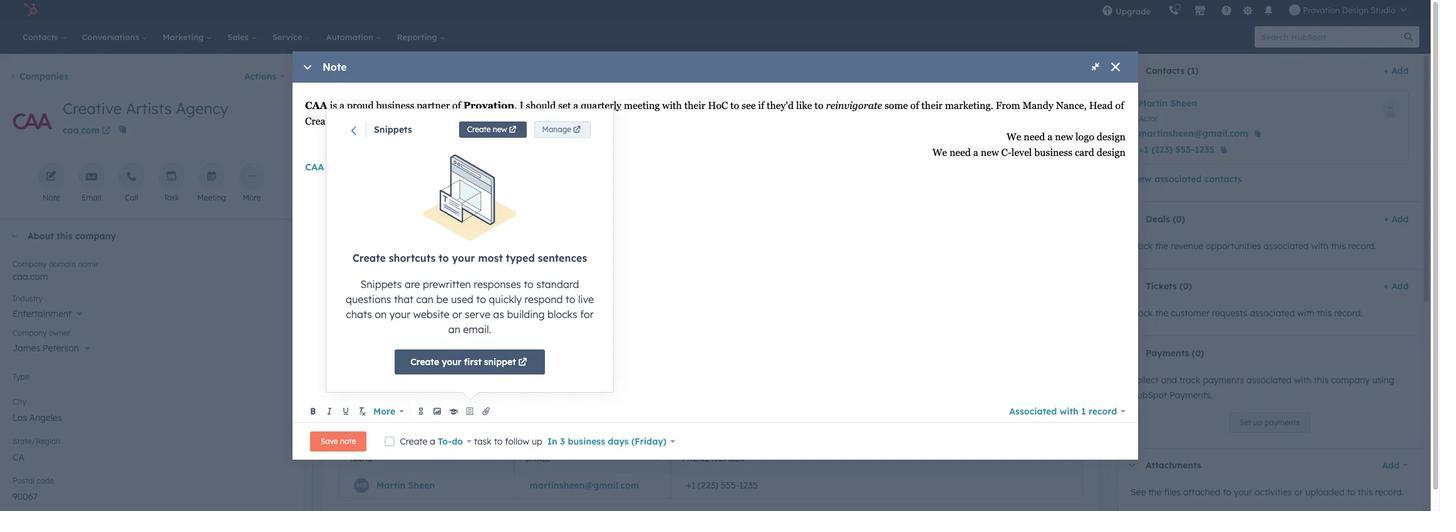 Task type: describe. For each thing, give the bounding box(es) containing it.
1 horizontal spatial new
[[981, 146, 1000, 158]]

to up prewritten at the bottom of page
[[439, 252, 449, 265]]

uploaded
[[1306, 487, 1345, 498]]

responses
[[474, 278, 521, 291]]

create date
[[413, 399, 458, 409]]

+ for track the customer requests associated with this record.
[[1384, 281, 1390, 292]]

to left the live
[[566, 293, 576, 306]]

10/24/2023
[[414, 159, 462, 170]]

a left to-
[[430, 436, 436, 447]]

blocks
[[548, 308, 578, 321]]

to-do button
[[438, 434, 472, 449]]

+ add button for track the revenue opportunities associated with this record.
[[1384, 212, 1410, 227]]

1 vertical spatial martinsheen@gmail.com link
[[530, 480, 639, 491]]

create date button
[[408, 396, 468, 412]]

0 horizontal spatial (223)
[[698, 480, 719, 491]]

a right is
[[340, 99, 345, 111]]

press to sort. image for phone number
[[1067, 454, 1072, 463]]

c-
[[1002, 146, 1012, 158]]

meeting
[[624, 99, 660, 111]]

the for files
[[1149, 487, 1162, 498]]

martin sheen link for view associated contacts
[[1140, 98, 1198, 109]]

set up payments link
[[1230, 413, 1311, 433]]

1 + add from the top
[[1384, 65, 1410, 76]]

tickets
[[1146, 281, 1178, 292]]

a left c-
[[974, 146, 979, 158]]

caret image for tickets
[[1129, 285, 1136, 288]]

0 vertical spatial email
[[82, 193, 101, 202]]

reinvigorate
[[826, 99, 883, 111]]

1:00
[[465, 159, 481, 170]]

james peterson button
[[13, 336, 291, 357]]

create for create date 10/24/2023 1:00 pm cdt
[[439, 145, 469, 154]]

serve
[[465, 308, 491, 321]]

create for create shortcuts to your most typed sentences
[[353, 252, 386, 265]]

recent communications
[[338, 222, 459, 234]]

on
[[375, 308, 387, 321]]

caa.com inside the company domain name caa.com
[[13, 271, 48, 283]]

add for tickets (0)
[[1392, 281, 1410, 292]]

track
[[1180, 375, 1201, 386]]

owner for contact owner
[[375, 399, 398, 409]]

save note button
[[310, 432, 367, 452]]

can
[[416, 293, 434, 306]]

create a
[[400, 436, 438, 447]]

1 caa from the top
[[305, 99, 328, 111]]

0 horizontal spatial up
[[532, 436, 543, 447]]

record. for track the revenue opportunities associated with this record.
[[1349, 241, 1378, 252]]

prewritten
[[423, 278, 471, 291]]

payments (0)
[[1146, 348, 1205, 359]]

activities link
[[400, 65, 474, 95]]

see
[[1131, 487, 1147, 498]]

press to sort. element for email
[[655, 454, 660, 465]]

Search search field
[[342, 420, 494, 443]]

create shortcuts to your most typed sentences
[[353, 252, 587, 265]]

2 - from the left
[[957, 159, 960, 170]]

last activity date button
[[538, 396, 610, 412]]

help image
[[1222, 6, 1233, 17]]

i
[[520, 99, 524, 111]]

press to sort. image for name
[[499, 454, 503, 463]]

company inside dropdown button
[[75, 231, 116, 242]]

0 vertical spatial martin sheen
[[1140, 98, 1198, 109]]

+ add for track the customer requests associated with this record.
[[1384, 281, 1410, 292]]

some of their marketing. from mandy nance, head of creative:
[[305, 99, 1127, 127]]

2 design from the top
[[1097, 146, 1126, 158]]

close dialog image
[[1111, 62, 1121, 72]]

artists
[[126, 99, 172, 118]]

1 vertical spatial need
[[950, 146, 972, 158]]

contacts (1) button
[[1119, 54, 1379, 88]]

live
[[578, 293, 594, 306]]

minimize dialog image
[[303, 62, 313, 72]]

contacts
[[1146, 65, 1185, 76]]

more inside more popup button
[[374, 406, 396, 417]]

date inside the create date 10/24/2023 1:00 pm cdt
[[471, 145, 491, 154]]

activity for last activity date --
[[938, 145, 976, 154]]

head
[[1090, 99, 1114, 111]]

555- inside button
[[1176, 144, 1195, 155]]

note image
[[46, 171, 57, 183]]

create your first snippet link
[[395, 350, 545, 375]]

this inside dropdown button
[[57, 231, 73, 242]]

your inside "create your first snippet" link
[[442, 357, 462, 368]]

and
[[1162, 375, 1178, 386]]

associated for opportunities
[[1264, 241, 1310, 252]]

from
[[996, 99, 1021, 111]]

respond
[[525, 293, 563, 306]]

menu containing provation design studio
[[1094, 0, 1417, 20]]

activities
[[418, 74, 456, 85]]

1 their from the left
[[685, 99, 706, 111]]

like
[[797, 99, 813, 111]]

2 horizontal spatial new
[[1056, 131, 1074, 143]]

postal
[[13, 476, 34, 486]]

they'd
[[767, 99, 794, 111]]

task to follow up
[[472, 436, 545, 447]]

provation inside provation design studio popup button
[[1304, 5, 1341, 15]]

a right set
[[574, 99, 579, 111]]

collect
[[1131, 375, 1159, 386]]

their inside some of their marketing. from mandy nance, head of creative:
[[922, 99, 943, 111]]

for
[[581, 308, 594, 321]]

add inside popup button
[[1383, 460, 1400, 471]]

caret image for payments
[[1129, 352, 1136, 355]]

in 3 business days (friday)
[[548, 436, 667, 447]]

0 horizontal spatial note
[[43, 193, 60, 202]]

pm
[[484, 159, 497, 170]]

1 horizontal spatial we
[[1007, 131, 1022, 143]]

to up respond
[[524, 278, 534, 291]]

search image
[[1405, 33, 1414, 41]]

your left most
[[452, 252, 475, 265]]

City text field
[[13, 405, 291, 430]]

3 of from the left
[[1116, 99, 1125, 111]]

1 vertical spatial +1 (223) 555-1235
[[687, 480, 758, 491]]

1235 inside +1 (223) 555-1235 button
[[1195, 144, 1215, 155]]

navigation containing overview
[[323, 64, 474, 95]]

company domain name caa.com
[[13, 259, 98, 283]]

0 horizontal spatial more
[[243, 193, 261, 202]]

with inside popup button
[[1060, 406, 1079, 417]]

company for company domain name caa.com
[[13, 259, 47, 269]]

link opens in a new window image
[[102, 127, 111, 136]]

revenue
[[1172, 241, 1204, 252]]

with for track the revenue opportunities associated with this record.
[[1312, 241, 1329, 252]]

create date 10/24/2023 1:00 pm cdt
[[414, 145, 516, 170]]

to right attached
[[1224, 487, 1232, 498]]

associated for payments
[[1247, 375, 1292, 386]]

caa inside we need a new logo design we need a new c-level business card design caa brand studio
[[305, 161, 324, 173]]

1 vertical spatial 555-
[[721, 480, 740, 491]]

domain
[[49, 259, 76, 269]]

create new link
[[459, 122, 527, 138]]

0 horizontal spatial 1235
[[740, 480, 758, 491]]

creative artists agency
[[63, 99, 228, 118]]

0 vertical spatial sheen
[[1171, 98, 1198, 109]]

date inside "popup button"
[[440, 399, 458, 409]]

associated with 1 record button
[[1010, 403, 1126, 421]]

contact
[[343, 399, 372, 409]]

calling icon image
[[1169, 5, 1180, 16]]

quickly
[[489, 293, 522, 306]]

note
[[340, 437, 356, 446]]

0 horizontal spatial martinsheen@gmail.com
[[530, 480, 639, 491]]

0 horizontal spatial provation
[[464, 99, 515, 111]]

1 vertical spatial +1
[[687, 480, 696, 491]]

State/Region text field
[[13, 444, 291, 469]]

link opens in a new window image
[[102, 124, 111, 139]]

james peterson
[[13, 343, 79, 354]]

state/region
[[13, 437, 60, 446]]

hoc
[[708, 99, 728, 111]]

your inside snippets are prewritten responses to standard questions that can be used to quickly respond to live chats on your website or serve as building blocks for an email.
[[390, 308, 411, 321]]

standard
[[537, 278, 579, 291]]

1 + add button from the top
[[1384, 63, 1410, 78]]

snippets for snippets are prewritten responses to standard questions that can be used to quickly respond to live chats on your website or serve as building blocks for an email.
[[361, 278, 402, 291]]

business inside we need a new logo design we need a new c-level business card design caa brand studio
[[1035, 146, 1073, 158]]

mandy
[[1023, 99, 1054, 111]]

marketing.
[[946, 99, 994, 111]]

caa brand studio link
[[305, 161, 388, 173]]

as
[[494, 308, 505, 321]]

the for customer
[[1156, 308, 1169, 319]]

actions button
[[236, 64, 293, 89]]

0 horizontal spatial martin sheen
[[377, 480, 435, 491]]

be
[[437, 293, 448, 306]]

recent
[[338, 222, 373, 234]]

create for create date
[[413, 399, 438, 409]]

+ add for track the revenue opportunities associated with this record.
[[1384, 214, 1410, 225]]

manage
[[543, 125, 572, 134]]

that
[[394, 293, 414, 306]]

last activity date --
[[916, 145, 998, 170]]

shortcuts
[[389, 252, 436, 265]]

1 vertical spatial or
[[1295, 487, 1304, 498]]

save
[[321, 437, 338, 446]]

contacts (1)
[[1146, 65, 1199, 76]]

associated down +1 (223) 555-1235 button
[[1155, 174, 1203, 185]]

business inside popup button
[[568, 436, 606, 447]]

email.
[[463, 323, 492, 336]]

a down mandy
[[1048, 131, 1053, 143]]

Search HubSpot search field
[[1255, 26, 1409, 48]]

1 horizontal spatial up
[[1254, 418, 1263, 427]]

add button
[[1375, 453, 1410, 478]]

with for track the customer requests associated with this record.
[[1298, 308, 1315, 319]]

1 vertical spatial email
[[526, 455, 551, 464]]

caret image for deals
[[1129, 218, 1136, 221]]

0 vertical spatial business
[[376, 99, 415, 111]]

settings link
[[1240, 3, 1256, 17]]

1 horizontal spatial +1 (223) 555-1235
[[1140, 144, 1215, 155]]

date inside last activity date --
[[978, 145, 998, 154]]

last for last activity date --
[[916, 145, 935, 154]]

nance,
[[1057, 99, 1087, 111]]

payments
[[1146, 348, 1190, 359]]



Task type: locate. For each thing, give the bounding box(es) containing it.
studio inside we need a new logo design we need a new c-level business card design caa brand studio
[[358, 161, 388, 173]]

create for create a
[[400, 436, 428, 447]]

email image
[[86, 171, 97, 183]]

activity for last activity date
[[561, 399, 589, 409]]

1 vertical spatial martin sheen link
[[377, 480, 435, 491]]

to left see
[[731, 99, 740, 111]]

0 vertical spatial caa.com
[[63, 125, 100, 136]]

0 vertical spatial activity
[[938, 145, 976, 154]]

call image
[[126, 171, 137, 183]]

1 vertical spatial activity
[[561, 399, 589, 409]]

associated inside collect and track payments associated with this company using hubspot payments.
[[1247, 375, 1292, 386]]

type
[[13, 372, 29, 382]]

0 vertical spatial martin
[[1140, 98, 1169, 109]]

(0) right deals
[[1173, 214, 1186, 225]]

call
[[125, 193, 138, 202]]

with for collect and track payments associated with this company using hubspot payments.
[[1295, 375, 1312, 386]]

1 horizontal spatial martin
[[1140, 98, 1169, 109]]

+ add button
[[1384, 63, 1410, 78], [1384, 212, 1410, 227], [1384, 279, 1410, 294]]

companies link
[[10, 71, 68, 82]]

new
[[493, 125, 507, 134], [1056, 131, 1074, 143], [981, 146, 1000, 158]]

record. for track the customer requests associated with this record.
[[1335, 308, 1364, 319]]

1 vertical spatial payments
[[1265, 418, 1301, 427]]

2 vertical spatial +
[[1384, 281, 1390, 292]]

0 horizontal spatial of
[[453, 99, 461, 111]]

to-do
[[438, 436, 463, 447]]

to
[[731, 99, 740, 111], [815, 99, 824, 111], [439, 252, 449, 265], [524, 278, 534, 291], [477, 293, 486, 306], [566, 293, 576, 306], [494, 436, 503, 447], [1224, 487, 1232, 498], [1348, 487, 1356, 498]]

new left c-
[[981, 146, 1000, 158]]

track down deals
[[1131, 241, 1153, 252]]

martinsheen@gmail.com link
[[1140, 126, 1249, 141], [530, 480, 639, 491]]

company down about
[[13, 259, 47, 269]]

0 vertical spatial note
[[323, 61, 347, 73]]

james peterson image
[[1290, 4, 1301, 16]]

add for deals (0)
[[1392, 214, 1410, 225]]

meeting image
[[206, 171, 217, 183]]

note right minimize dialog image
[[323, 61, 347, 73]]

0 horizontal spatial press to sort. element
[[499, 454, 503, 465]]

1 + from the top
[[1384, 65, 1390, 76]]

payments inside collect and track payments associated with this company using hubspot payments.
[[1204, 375, 1245, 386]]

track for track the customer requests associated with this record.
[[1131, 308, 1153, 319]]

press to sort. element down 'associated with 1 record' popup button
[[1067, 454, 1072, 465]]

2 company from the top
[[13, 328, 47, 338]]

business left card
[[1035, 146, 1073, 158]]

1 horizontal spatial payments
[[1265, 418, 1301, 427]]

0 vertical spatial company
[[75, 231, 116, 242]]

more button
[[371, 403, 407, 421]]

press to sort. image down (friday)
[[655, 454, 660, 463]]

email
[[82, 193, 101, 202], [526, 455, 551, 464]]

payments right set
[[1265, 418, 1301, 427]]

1 horizontal spatial their
[[922, 99, 943, 111]]

caa.com
[[63, 125, 100, 136], [13, 271, 48, 283]]

1 horizontal spatial caa.com
[[63, 125, 100, 136]]

0 vertical spatial need
[[1024, 131, 1046, 143]]

agency
[[176, 99, 228, 118]]

caret image
[[1129, 464, 1136, 467]]

press to sort. image
[[499, 454, 503, 463], [655, 454, 660, 463], [1067, 454, 1072, 463]]

caret image for about
[[10, 235, 18, 238]]

0 vertical spatial + add button
[[1384, 63, 1410, 78]]

logo
[[1076, 131, 1095, 143]]

0 vertical spatial studio
[[1372, 5, 1396, 15]]

caret image up collect
[[1129, 352, 1136, 355]]

2 + add from the top
[[1384, 214, 1410, 225]]

martin up actor
[[1140, 98, 1169, 109]]

associated down 'payments (0)' dropdown button
[[1247, 375, 1292, 386]]

0 vertical spatial 1235
[[1195, 144, 1215, 155]]

1 vertical spatial caa
[[305, 161, 324, 173]]

0 horizontal spatial martin sheen link
[[377, 480, 435, 491]]

associated for requests
[[1251, 308, 1296, 319]]

3 press to sort. image from the left
[[1067, 454, 1072, 463]]

(0) for tickets (0)
[[1180, 281, 1193, 292]]

company inside collect and track payments associated with this company using hubspot payments.
[[1332, 375, 1371, 386]]

record
[[1089, 406, 1118, 417]]

the down tickets at right
[[1156, 308, 1169, 319]]

up left the 'in'
[[532, 436, 543, 447]]

set
[[559, 99, 571, 111]]

their right some
[[922, 99, 943, 111]]

555- down number
[[721, 480, 740, 491]]

1 vertical spatial note
[[43, 193, 60, 202]]

date up in 3 business days (friday)
[[592, 399, 610, 409]]

1 vertical spatial snippets
[[361, 278, 402, 291]]

(0) right tickets at right
[[1180, 281, 1193, 292]]

company left the using
[[1332, 375, 1371, 386]]

up right set
[[1254, 418, 1263, 427]]

code
[[37, 476, 54, 486]]

questions
[[346, 293, 391, 306]]

company up james
[[13, 328, 47, 338]]

calling icon button
[[1164, 2, 1185, 18]]

caret image left tickets at right
[[1129, 285, 1136, 288]]

attached
[[1184, 487, 1221, 498]]

+1 (223) 555-1235 down number
[[687, 480, 758, 491]]

do
[[452, 436, 463, 447]]

menu
[[1094, 0, 1417, 20]]

last inside last activity date --
[[916, 145, 935, 154]]

1 horizontal spatial press to sort. element
[[655, 454, 660, 465]]

communications
[[376, 222, 459, 234]]

2 their from the left
[[922, 99, 943, 111]]

2 vertical spatial business
[[568, 436, 606, 447]]

2 caa from the top
[[305, 161, 324, 173]]

caret image inside 'tickets (0)' dropdown button
[[1129, 285, 1136, 288]]

1 horizontal spatial 1235
[[1195, 144, 1215, 155]]

email down the 'in'
[[526, 455, 551, 464]]

create for create new
[[467, 125, 491, 134]]

2 vertical spatial + add
[[1384, 281, 1410, 292]]

sheen down (1)
[[1171, 98, 1198, 109]]

hubspot image
[[23, 3, 38, 18]]

1 vertical spatial more
[[374, 406, 396, 417]]

associated
[[1155, 174, 1203, 185], [1264, 241, 1310, 252], [1251, 308, 1296, 319], [1247, 375, 1292, 386]]

to up serve
[[477, 293, 486, 306]]

upgrade image
[[1103, 6, 1114, 17]]

1 vertical spatial martin
[[377, 480, 406, 491]]

(223) down actor
[[1152, 144, 1174, 155]]

phone
[[683, 455, 710, 464]]

1235 down number
[[740, 480, 758, 491]]

create up the create date 10/24/2023 1:00 pm cdt at left
[[467, 125, 491, 134]]

1 vertical spatial 1235
[[740, 480, 758, 491]]

1 vertical spatial (0)
[[1180, 281, 1193, 292]]

this for track the revenue opportunities associated with this record.
[[1332, 241, 1347, 252]]

manage link
[[534, 122, 591, 138]]

the right the see
[[1149, 487, 1162, 498]]

overview link
[[324, 65, 400, 95]]

add for contacts (1)
[[1392, 65, 1410, 76]]

1 vertical spatial record.
[[1335, 308, 1364, 319]]

1 horizontal spatial last
[[916, 145, 935, 154]]

+1 (223) 555-1235 button
[[1140, 142, 1215, 157]]

create up create date
[[411, 357, 439, 368]]

activity up the 3 at the left of the page
[[561, 399, 589, 409]]

1 vertical spatial sheen
[[408, 480, 435, 491]]

first
[[464, 357, 482, 368]]

your left first at left
[[442, 357, 462, 368]]

attachments button
[[1119, 449, 1370, 483]]

entertainment
[[13, 308, 72, 320]]

is
[[330, 99, 337, 111]]

create
[[467, 125, 491, 134], [439, 145, 469, 154], [353, 252, 386, 265], [411, 357, 439, 368], [413, 399, 438, 409], [400, 436, 428, 447]]

we down marketing.
[[933, 146, 948, 158]]

martin sheen down create a
[[377, 480, 435, 491]]

0 horizontal spatial sheen
[[408, 480, 435, 491]]

1 of from the left
[[453, 99, 461, 111]]

record.
[[1349, 241, 1378, 252], [1335, 308, 1364, 319], [1376, 487, 1405, 498]]

1 vertical spatial provation
[[464, 99, 515, 111]]

task image
[[166, 171, 177, 183]]

press to sort. element down (friday)
[[655, 454, 660, 465]]

new up cdt
[[493, 125, 507, 134]]

in
[[548, 436, 558, 447]]

navigation
[[323, 64, 474, 95]]

snippets are prewritten responses to standard questions that can be used to quickly respond to live chats on your website or serve as building blocks for an email.
[[346, 278, 594, 336]]

2 + from the top
[[1384, 214, 1390, 225]]

0 vertical spatial last
[[916, 145, 935, 154]]

more image
[[246, 171, 258, 183]]

1 horizontal spatial business
[[568, 436, 606, 447]]

0 vertical spatial track
[[1131, 241, 1153, 252]]

+1 (223) 555-1235
[[1140, 144, 1215, 155], [687, 480, 758, 491]]

0 vertical spatial more
[[243, 193, 261, 202]]

0 horizontal spatial owner
[[49, 328, 70, 338]]

design right logo at top
[[1097, 131, 1126, 143]]

sheen down create a
[[408, 480, 435, 491]]

martin sheen link down create a
[[377, 480, 435, 491]]

to right uploaded
[[1348, 487, 1356, 498]]

2 vertical spatial + add button
[[1384, 279, 1410, 294]]

3 + add from the top
[[1384, 281, 1410, 292]]

0 horizontal spatial caa.com
[[13, 271, 48, 283]]

1235 up view associated contacts link
[[1195, 144, 1215, 155]]

this for track the customer requests associated with this record.
[[1318, 308, 1333, 319]]

caret image inside deals (0) dropdown button
[[1129, 218, 1136, 221]]

1 vertical spatial +
[[1384, 214, 1390, 225]]

caret image inside "about this company" dropdown button
[[10, 235, 18, 238]]

owner inside contact owner popup button
[[375, 399, 398, 409]]

expand dialog image
[[1091, 62, 1101, 72]]

customer
[[1172, 308, 1210, 319]]

of right partner at the top left
[[453, 99, 461, 111]]

phone number
[[683, 455, 745, 464]]

or right 'activities'
[[1295, 487, 1304, 498]]

company for company owner
[[13, 328, 47, 338]]

create up the search 'search field'
[[413, 399, 438, 409]]

note down note image
[[43, 193, 60, 202]]

meeting
[[197, 193, 226, 202]]

business right the 3 at the left of the page
[[568, 436, 606, 447]]

3 + add button from the top
[[1384, 279, 1410, 294]]

0 vertical spatial +
[[1384, 65, 1390, 76]]

(0) for deals (0)
[[1173, 214, 1186, 225]]

create down the recent at the left of the page
[[353, 252, 386, 265]]

2 + add button from the top
[[1384, 212, 1410, 227]]

0 horizontal spatial need
[[950, 146, 972, 158]]

0 vertical spatial (0)
[[1173, 214, 1186, 225]]

associated down 'tickets (0)' dropdown button
[[1251, 308, 1296, 319]]

press to sort. image down 'associated with 1 record' popup button
[[1067, 454, 1072, 463]]

entertainment button
[[13, 301, 291, 322]]

their left hoc
[[685, 99, 706, 111]]

caret image
[[1129, 218, 1136, 221], [10, 235, 18, 238], [1129, 285, 1136, 288], [1129, 352, 1136, 355]]

1 horizontal spatial +1
[[1140, 144, 1149, 155]]

0 horizontal spatial payments
[[1204, 375, 1245, 386]]

create for create your first snippet
[[411, 357, 439, 368]]

to right task
[[494, 436, 503, 447]]

set up payments
[[1240, 418, 1301, 427]]

we need a new logo design we need a new c-level business card design caa brand studio
[[305, 131, 1126, 173]]

(223) inside button
[[1152, 144, 1174, 155]]

martinsheen@gmail.com down the 3 at the left of the page
[[530, 480, 639, 491]]

more
[[243, 193, 261, 202], [374, 406, 396, 417]]

owner for company owner
[[49, 328, 70, 338]]

last inside popup button
[[542, 399, 558, 409]]

design right card
[[1097, 146, 1126, 158]]

design
[[1343, 5, 1369, 15]]

track down tickets at right
[[1131, 308, 1153, 319]]

task
[[164, 193, 180, 202]]

more down more image
[[243, 193, 261, 202]]

1235
[[1195, 144, 1215, 155], [740, 480, 758, 491]]

555- up view associated contacts link
[[1176, 144, 1195, 155]]

partner
[[417, 99, 450, 111]]

or
[[453, 308, 462, 321], [1295, 487, 1304, 498]]

studio inside popup button
[[1372, 5, 1396, 15]]

martinsheen@gmail.com
[[1140, 128, 1249, 139], [530, 480, 639, 491]]

to right the like
[[815, 99, 824, 111]]

see the files attached to your activities or uploaded to this record.
[[1131, 487, 1405, 498]]

0 vertical spatial snippets
[[374, 124, 412, 135]]

create inside create date "popup button"
[[413, 399, 438, 409]]

caret image left about
[[10, 235, 18, 238]]

caret image left deals
[[1129, 218, 1136, 221]]

help button
[[1217, 0, 1238, 20]]

1 horizontal spatial owner
[[375, 399, 398, 409]]

1 company from the top
[[13, 259, 47, 269]]

0 vertical spatial 555-
[[1176, 144, 1195, 155]]

some
[[885, 99, 909, 111]]

to-
[[438, 436, 452, 447]]

1 vertical spatial track
[[1131, 308, 1153, 319]]

most
[[478, 252, 503, 265]]

martin sheen up actor
[[1140, 98, 1198, 109]]

snippets inside snippets are prewritten responses to standard questions that can be used to quickly respond to live chats on your website or serve as building blocks for an email.
[[361, 278, 402, 291]]

1 vertical spatial last
[[542, 399, 558, 409]]

1 horizontal spatial need
[[1024, 131, 1046, 143]]

we up c-
[[1007, 131, 1022, 143]]

0 vertical spatial we
[[1007, 131, 1022, 143]]

snippets down overview link
[[374, 124, 412, 135]]

0 horizontal spatial +1
[[687, 480, 696, 491]]

contact owner button
[[338, 396, 403, 412]]

0 horizontal spatial we
[[933, 146, 948, 158]]

0 horizontal spatial new
[[493, 125, 507, 134]]

0 vertical spatial company
[[13, 259, 47, 269]]

0 vertical spatial payments
[[1204, 375, 1245, 386]]

1 horizontal spatial martinsheen@gmail.com link
[[1140, 126, 1249, 141]]

+1 inside button
[[1140, 144, 1149, 155]]

activity inside last activity date --
[[938, 145, 976, 154]]

menu item
[[1160, 0, 1163, 20]]

1 design from the top
[[1097, 131, 1126, 143]]

card
[[1076, 146, 1095, 158]]

3 + from the top
[[1384, 281, 1390, 292]]

status
[[499, 399, 523, 409]]

days
[[608, 436, 629, 447]]

martin sheen
[[1140, 98, 1198, 109], [377, 480, 435, 491]]

contacts
[[1205, 174, 1243, 185]]

-
[[954, 159, 957, 170], [957, 159, 960, 170]]

date up 1:00
[[471, 145, 491, 154]]

this inside collect and track payments associated with this company using hubspot payments.
[[1315, 375, 1330, 386]]

the for revenue
[[1156, 241, 1169, 252]]

your down that
[[390, 308, 411, 321]]

see
[[742, 99, 756, 111]]

1 - from the left
[[954, 159, 957, 170]]

snippets up 'questions'
[[361, 278, 402, 291]]

date inside popup button
[[592, 399, 610, 409]]

2 press to sort. image from the left
[[655, 454, 660, 463]]

the
[[1156, 241, 1169, 252], [1156, 308, 1169, 319], [1149, 487, 1162, 498]]

of
[[453, 99, 461, 111], [911, 99, 920, 111], [1116, 99, 1125, 111]]

1 vertical spatial studio
[[358, 161, 388, 173]]

last
[[916, 145, 935, 154], [542, 399, 558, 409]]

studio right brand
[[358, 161, 388, 173]]

1 vertical spatial + add button
[[1384, 212, 1410, 227]]

1 press to sort. element from the left
[[499, 454, 503, 465]]

owner up 'peterson'
[[49, 328, 70, 338]]

1 vertical spatial + add
[[1384, 214, 1410, 225]]

0 horizontal spatial martin
[[377, 480, 406, 491]]

associated down deals (0) dropdown button
[[1264, 241, 1310, 252]]

press to sort. element for phone number
[[1067, 454, 1072, 465]]

with inside collect and track payments associated with this company using hubspot payments.
[[1295, 375, 1312, 386]]

caa left is
[[305, 99, 328, 111]]

provation up the create new
[[464, 99, 515, 111]]

1 horizontal spatial company
[[1332, 375, 1371, 386]]

associated
[[1010, 406, 1058, 417]]

1 horizontal spatial martinsheen@gmail.com
[[1140, 128, 1249, 139]]

(0) inside dropdown button
[[1193, 348, 1205, 359]]

caa.com up industry at left bottom
[[13, 271, 48, 283]]

are
[[405, 278, 420, 291]]

postal code
[[13, 476, 54, 486]]

0 horizontal spatial 555-
[[721, 480, 740, 491]]

overview
[[342, 74, 383, 85]]

view associated contacts
[[1131, 174, 1243, 185]]

(223)
[[1152, 144, 1174, 155], [698, 480, 719, 491]]

need up level
[[1024, 131, 1046, 143]]

press to sort. element down task to follow up on the left of the page
[[499, 454, 503, 465]]

sentences
[[538, 252, 587, 265]]

3 press to sort. element from the left
[[1067, 454, 1072, 465]]

caa left brand
[[305, 161, 324, 173]]

555-
[[1176, 144, 1195, 155], [721, 480, 740, 491]]

2 horizontal spatial press to sort. image
[[1067, 454, 1072, 463]]

1 vertical spatial design
[[1097, 146, 1126, 158]]

cdt
[[499, 159, 516, 170]]

1 track from the top
[[1131, 241, 1153, 252]]

1
[[1082, 406, 1087, 417]]

payments right track
[[1204, 375, 1245, 386]]

1 vertical spatial we
[[933, 146, 948, 158]]

owner right contact
[[375, 399, 398, 409]]

about
[[28, 231, 54, 242]]

1 horizontal spatial martin sheen link
[[1140, 98, 1198, 109]]

last for last activity date
[[542, 399, 558, 409]]

follow
[[505, 436, 530, 447]]

(0) for payments (0)
[[1193, 348, 1205, 359]]

press to sort. image down task to follow up on the left of the page
[[499, 454, 503, 463]]

this for collect and track payments associated with this company using hubspot payments.
[[1315, 375, 1330, 386]]

+ for track the revenue opportunities associated with this record.
[[1384, 214, 1390, 225]]

notifications image
[[1264, 6, 1275, 17]]

2 horizontal spatial of
[[1116, 99, 1125, 111]]

martin sheen link for martinsheen@gmail.com
[[377, 480, 435, 491]]

1 vertical spatial owner
[[375, 399, 398, 409]]

1 horizontal spatial activity
[[938, 145, 976, 154]]

your down attachments dropdown button
[[1235, 487, 1253, 498]]

1 horizontal spatial email
[[526, 455, 551, 464]]

press to sort. element for name
[[499, 454, 503, 465]]

create inside create new link
[[467, 125, 491, 134]]

+1 up "view"
[[1140, 144, 1149, 155]]

2 horizontal spatial business
[[1035, 146, 1073, 158]]

martinsheen@gmail.com link up +1 (223) 555-1235 button
[[1140, 126, 1249, 141]]

2 track from the top
[[1131, 308, 1153, 319]]

track for track the revenue opportunities associated with this record.
[[1131, 241, 1153, 252]]

press to sort. element
[[499, 454, 503, 465], [655, 454, 660, 465], [1067, 454, 1072, 465]]

2 vertical spatial record.
[[1376, 487, 1405, 498]]

1 horizontal spatial martin sheen
[[1140, 98, 1198, 109]]

0 vertical spatial owner
[[49, 328, 70, 338]]

+ add button for track the customer requests associated with this record.
[[1384, 279, 1410, 294]]

date left c-
[[978, 145, 998, 154]]

1 horizontal spatial note
[[323, 61, 347, 73]]

activity inside last activity date popup button
[[561, 399, 589, 409]]

files
[[1165, 487, 1181, 498]]

settings image
[[1243, 5, 1254, 17]]

2 press to sort. element from the left
[[655, 454, 660, 465]]

0 horizontal spatial email
[[82, 193, 101, 202]]

0 horizontal spatial studio
[[358, 161, 388, 173]]

contact owner
[[343, 399, 398, 409]]

snippets for snippets
[[374, 124, 412, 135]]

create inside the create date 10/24/2023 1:00 pm cdt
[[439, 145, 469, 154]]

1 vertical spatial (223)
[[698, 480, 719, 491]]

martin down create a
[[377, 480, 406, 491]]

Postal code text field
[[13, 484, 291, 509]]

marketplaces image
[[1195, 6, 1207, 17]]

company up name
[[75, 231, 116, 242]]

(0)
[[1173, 214, 1186, 225], [1180, 281, 1193, 292], [1193, 348, 1205, 359]]

(223) down phone number in the bottom of the page
[[698, 480, 719, 491]]

or inside snippets are prewritten responses to standard questions that can be used to quickly respond to live chats on your website or serve as building blocks for an email.
[[453, 308, 462, 321]]

the left the revenue
[[1156, 241, 1169, 252]]

caret image inside 'payments (0)' dropdown button
[[1129, 352, 1136, 355]]

0 vertical spatial + add
[[1384, 65, 1410, 76]]

0 vertical spatial +1
[[1140, 144, 1149, 155]]

activity down marketing.
[[938, 145, 976, 154]]

press to sort. image for email
[[655, 454, 660, 463]]

1 press to sort. image from the left
[[499, 454, 503, 463]]

company inside the company domain name caa.com
[[13, 259, 47, 269]]

0 vertical spatial martin sheen link
[[1140, 98, 1198, 109]]

need left c-
[[950, 146, 972, 158]]

an
[[449, 323, 461, 336]]

create inside "create your first snippet" link
[[411, 357, 439, 368]]

new left logo at top
[[1056, 131, 1074, 143]]

caa.com link
[[63, 120, 113, 139]]

brand
[[327, 161, 355, 173]]

email down email image
[[82, 193, 101, 202]]

date up to-do
[[440, 399, 458, 409]]

2 of from the left
[[911, 99, 920, 111]]

business right the proud
[[376, 99, 415, 111]]



Task type: vqa. For each thing, say whether or not it's contained in the screenshot.
Press to sort. element associated with Phone Number
yes



